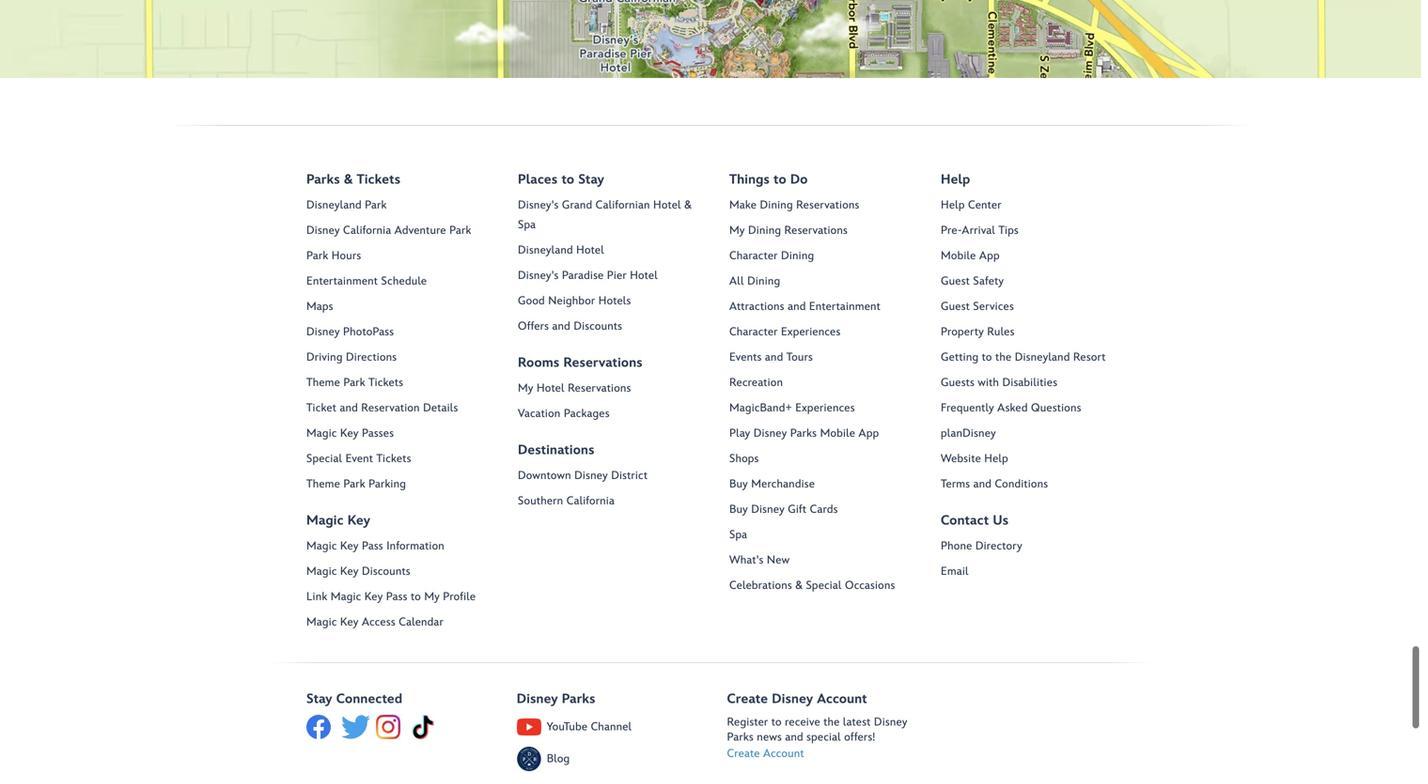Task type: locate. For each thing, give the bounding box(es) containing it.
magic down magic key
[[306, 540, 337, 553]]

southern
[[518, 494, 563, 508]]

0 vertical spatial account
[[817, 692, 868, 707]]

character up all dining
[[730, 249, 778, 263]]

1 horizontal spatial disneyland
[[518, 243, 573, 257]]

special
[[807, 731, 841, 745]]

theme up magic key
[[306, 478, 340, 491]]

to up news
[[772, 716, 782, 729]]

connected
[[336, 692, 403, 707]]

buy down shops in the right of the page
[[730, 478, 748, 491]]

key for magic key pass information
[[340, 540, 359, 553]]

discounts inside "link"
[[574, 320, 623, 333]]

1 horizontal spatial entertainment
[[809, 300, 881, 313]]

1 theme from the top
[[306, 376, 340, 390]]

0 horizontal spatial mobile
[[820, 427, 856, 440]]

entertainment down the hours
[[306, 274, 378, 288]]

0 vertical spatial &
[[344, 172, 353, 187]]

tickets up ticket and reservation details
[[369, 376, 403, 390]]

disneyland hotel
[[518, 243, 604, 257]]

neighbor
[[548, 294, 595, 308]]

0 horizontal spatial my
[[424, 590, 440, 604]]

app down magicband+ experiences 'link'
[[859, 427, 879, 440]]

mobile down magicband+ experiences 'link'
[[820, 427, 856, 440]]

1 vertical spatial tickets
[[369, 376, 403, 390]]

1 vertical spatial character
[[730, 325, 778, 339]]

guest down mobile app
[[941, 274, 970, 288]]

mobile down pre-
[[941, 249, 976, 263]]

1 horizontal spatial pass
[[386, 590, 408, 604]]

guest
[[941, 274, 970, 288], [941, 300, 970, 313]]

1 disney's from the top
[[518, 198, 559, 212]]

and inside parks & tickets element
[[340, 401, 358, 415]]

experiences for character experiences
[[781, 325, 841, 339]]

0 horizontal spatial disneyland
[[306, 198, 362, 212]]

1 vertical spatial help
[[941, 198, 965, 212]]

0 vertical spatial theme
[[306, 376, 340, 390]]

ticket
[[306, 401, 337, 415]]

disney's down places
[[518, 198, 559, 212]]

key left access
[[340, 616, 359, 629]]

my for my hotel reservations
[[518, 382, 534, 395]]

1 vertical spatial guest
[[941, 300, 970, 313]]

1 vertical spatial &
[[685, 198, 692, 212]]

to up with
[[982, 351, 992, 364]]

and inside places to stay element
[[552, 320, 571, 333]]

park for disneyland park
[[365, 198, 387, 212]]

entertainment down all dining link
[[809, 300, 881, 313]]

2 horizontal spatial my
[[730, 224, 745, 237]]

1 horizontal spatial discounts
[[574, 320, 623, 333]]

0 vertical spatial discounts
[[574, 320, 623, 333]]

2 horizontal spatial disneyland
[[1015, 351, 1070, 364]]

tickets up disneyland park link
[[357, 172, 401, 187]]

0 horizontal spatial &
[[344, 172, 353, 187]]

and for ticket
[[340, 401, 358, 415]]

destinations element
[[518, 466, 730, 511]]

vacation
[[518, 407, 561, 421]]

key up magic key access calendar
[[364, 590, 383, 604]]

1 horizontal spatial special
[[806, 579, 842, 593]]

safety
[[973, 274, 1004, 288]]

pre-arrival tips
[[941, 224, 1019, 237]]

plandisney
[[941, 427, 996, 440]]

1 vertical spatial california
[[567, 494, 615, 508]]

and down the website help at right bottom
[[974, 478, 992, 491]]

0 vertical spatial buy
[[730, 478, 748, 491]]

and down receive
[[785, 731, 804, 745]]

website help link
[[941, 449, 1124, 469]]

0 horizontal spatial entertainment
[[306, 274, 378, 288]]

parks down register
[[727, 731, 754, 745]]

character for character experiences
[[730, 325, 778, 339]]

special
[[306, 452, 342, 466], [806, 579, 842, 593]]

0 horizontal spatial account
[[763, 747, 804, 761]]

dining for make
[[760, 198, 793, 212]]

dining up the character dining
[[748, 224, 781, 237]]

& down what's new link
[[796, 579, 803, 593]]

& for parks
[[344, 172, 353, 187]]

property
[[941, 325, 984, 339]]

2 vertical spatial disneyland
[[1015, 351, 1070, 364]]

us
[[993, 513, 1009, 529]]

1 vertical spatial buy
[[730, 503, 748, 517]]

my down make
[[730, 224, 745, 237]]

1 vertical spatial mobile
[[820, 427, 856, 440]]

key up special event tickets
[[340, 427, 359, 440]]

create up register
[[727, 692, 768, 707]]

disney's up good
[[518, 269, 559, 282]]

1 vertical spatial experiences
[[796, 401, 855, 415]]

to up grand
[[562, 172, 575, 187]]

disneyland inside places to stay element
[[518, 243, 573, 257]]

help up "terms and conditions"
[[985, 452, 1009, 466]]

youtube channel link
[[517, 715, 632, 740]]

disney up youtube channel image
[[517, 692, 558, 707]]

discounts up link magic key pass to my profile
[[362, 565, 411, 579]]

0 vertical spatial spa
[[518, 218, 536, 232]]

to for the
[[982, 351, 992, 364]]

create account link
[[727, 746, 915, 762]]

1 horizontal spatial spa
[[730, 528, 748, 542]]

1 vertical spatial disney's
[[518, 269, 559, 282]]

0 vertical spatial pass
[[362, 540, 383, 553]]

help center link
[[941, 195, 1124, 215]]

0 horizontal spatial stay
[[306, 692, 332, 707]]

dining down "my dining reservations"
[[781, 249, 814, 263]]

0 vertical spatial mobile
[[941, 249, 976, 263]]

and for events
[[765, 351, 783, 364]]

reservations up vacation packages link
[[568, 382, 631, 395]]

rules
[[987, 325, 1015, 339]]

magic key passes link
[[306, 424, 490, 444]]

pass inside magic key pass information "link"
[[362, 540, 383, 553]]

key inside parks & tickets element
[[340, 427, 359, 440]]

and inside "help" element
[[974, 478, 992, 491]]

discounts inside magic key element
[[362, 565, 411, 579]]

buy for buy disney gift cards
[[730, 503, 748, 517]]

1 create from the top
[[727, 692, 768, 707]]

0 vertical spatial entertainment
[[306, 274, 378, 288]]

new
[[767, 554, 790, 567]]

0 vertical spatial help
[[941, 172, 971, 187]]

terms and conditions
[[941, 478, 1048, 491]]

schedule
[[381, 274, 427, 288]]

disney up receive
[[772, 692, 813, 707]]

hotel up vacation
[[537, 382, 565, 395]]

disneyland down property rules link
[[1015, 351, 1070, 364]]

tours
[[787, 351, 813, 364]]

1 horizontal spatial california
[[567, 494, 615, 508]]

magic inside magic key discounts link
[[306, 565, 337, 579]]

tickets
[[357, 172, 401, 187], [369, 376, 403, 390], [377, 452, 411, 466]]

1 vertical spatial the
[[824, 716, 840, 729]]

0 vertical spatial character
[[730, 249, 778, 263]]

hotel inside disney's grand californian hotel & spa
[[653, 198, 681, 212]]

california inside "link"
[[567, 494, 615, 508]]

disney's for disney's paradise pier hotel
[[518, 269, 559, 282]]

special down what's new link
[[806, 579, 842, 593]]

theme for theme park parking
[[306, 478, 340, 491]]

disney's inside disney's grand californian hotel & spa
[[518, 198, 559, 212]]

center
[[968, 198, 1002, 212]]

guest services link
[[941, 297, 1124, 317]]

discounts down good neighbor hotels link
[[574, 320, 623, 333]]

to up calendar
[[411, 590, 421, 604]]

1 horizontal spatial the
[[996, 351, 1012, 364]]

experiences down recreation link
[[796, 401, 855, 415]]

experiences
[[781, 325, 841, 339], [796, 401, 855, 415]]

dining down things to do
[[760, 198, 793, 212]]

occasions
[[845, 579, 895, 593]]

2 theme from the top
[[306, 478, 340, 491]]

mobile
[[941, 249, 976, 263], [820, 427, 856, 440]]

magicband+
[[730, 401, 792, 415]]

places
[[518, 172, 558, 187]]

disneyland inside parks & tickets element
[[306, 198, 362, 212]]

0 vertical spatial guest
[[941, 274, 970, 288]]

dining up attractions
[[748, 274, 781, 288]]

2 horizontal spatial &
[[796, 579, 803, 593]]

and inside create disney account register to receive the latest disney parks news and special offers! create account
[[785, 731, 804, 745]]

spa up disneyland hotel
[[518, 218, 536, 232]]

celebrations & special occasions link
[[730, 576, 913, 596]]

magic down theme park parking
[[306, 513, 344, 529]]

entertainment inside parks & tickets element
[[306, 274, 378, 288]]

1 vertical spatial my
[[518, 382, 534, 395]]

0 vertical spatial special
[[306, 452, 342, 466]]

entertainment inside things to do 'element'
[[809, 300, 881, 313]]

reservations for my hotel reservations
[[568, 382, 631, 395]]

parking
[[369, 478, 406, 491]]

key inside "link"
[[340, 540, 359, 553]]

terms
[[941, 478, 970, 491]]

0 vertical spatial create
[[727, 692, 768, 707]]

reservations down make dining reservations link
[[785, 224, 848, 237]]

guest safety
[[941, 274, 1004, 288]]

0 vertical spatial my
[[730, 224, 745, 237]]

park up 'disney california adventure park'
[[365, 198, 387, 212]]

key up the magic key discounts
[[340, 540, 359, 553]]

getting to the disneyland resort link
[[941, 348, 1124, 368]]

pier
[[607, 269, 627, 282]]

and for attractions
[[788, 300, 806, 313]]

the inside create disney account register to receive the latest disney parks news and special offers! create account
[[824, 716, 840, 729]]

0 horizontal spatial app
[[859, 427, 879, 440]]

2 vertical spatial help
[[985, 452, 1009, 466]]

magic down the magic key discounts
[[331, 590, 361, 604]]

directory
[[976, 540, 1023, 553]]

experiences down attractions and entertainment at the top
[[781, 325, 841, 339]]

1 vertical spatial app
[[859, 427, 879, 440]]

disney down magicband+
[[754, 427, 787, 440]]

merchandise
[[751, 478, 815, 491]]

1 vertical spatial discounts
[[362, 565, 411, 579]]

hotel up disney's paradise pier hotel
[[576, 243, 604, 257]]

district
[[611, 469, 648, 483]]

0 vertical spatial california
[[343, 224, 391, 237]]

1 horizontal spatial stay
[[578, 172, 604, 187]]

key up magic key pass information
[[348, 513, 370, 529]]

help up help center at the right top of page
[[941, 172, 971, 187]]

experiences inside 'link'
[[796, 401, 855, 415]]

things to do element
[[730, 195, 941, 596]]

reservations up my dining reservations link
[[796, 198, 860, 212]]

guest for guest safety
[[941, 274, 970, 288]]

&
[[344, 172, 353, 187], [685, 198, 692, 212], [796, 579, 803, 593]]

shops link
[[730, 449, 913, 469]]

to inside magic key element
[[411, 590, 421, 604]]

guests
[[941, 376, 975, 390]]

hotel inside rooms reservations element
[[537, 382, 565, 395]]

and for terms
[[974, 478, 992, 491]]

2 buy from the top
[[730, 503, 748, 517]]

pass up the magic key discounts
[[362, 540, 383, 553]]

magic down link
[[306, 616, 337, 629]]

magic inside magic key passes link
[[306, 427, 337, 440]]

1 vertical spatial account
[[763, 747, 804, 761]]

magic key discounts
[[306, 565, 411, 579]]

0 horizontal spatial discounts
[[362, 565, 411, 579]]

rooms reservations element
[[518, 379, 730, 424]]

1 guest from the top
[[941, 274, 970, 288]]

facebook image
[[306, 715, 331, 740]]

magic up link
[[306, 565, 337, 579]]

1 horizontal spatial my
[[518, 382, 534, 395]]

app inside play disney parks mobile app link
[[859, 427, 879, 440]]

1 vertical spatial entertainment
[[809, 300, 881, 313]]

0 vertical spatial experiences
[[781, 325, 841, 339]]

buy down buy merchandise
[[730, 503, 748, 517]]

disney down buy merchandise
[[751, 503, 785, 517]]

hotels
[[599, 294, 631, 308]]

disney up driving
[[306, 325, 340, 339]]

buy inside the buy merchandise link
[[730, 478, 748, 491]]

0 horizontal spatial special
[[306, 452, 342, 466]]

blog image
[[517, 747, 541, 772]]

disney inside buy disney gift cards link
[[751, 503, 785, 517]]

theme down driving
[[306, 376, 340, 390]]

1 horizontal spatial &
[[685, 198, 692, 212]]

my down rooms
[[518, 382, 534, 395]]

the up special
[[824, 716, 840, 729]]

magic key
[[306, 513, 370, 529]]

stay up facebook icon
[[306, 692, 332, 707]]

guest up property
[[941, 300, 970, 313]]

1 vertical spatial spa
[[730, 528, 748, 542]]

magic for magic key passes
[[306, 427, 337, 440]]

magic key access calendar
[[306, 616, 444, 629]]

getting to the disneyland resort
[[941, 351, 1106, 364]]

key for magic key
[[348, 513, 370, 529]]

disney
[[306, 224, 340, 237], [306, 325, 340, 339], [754, 427, 787, 440], [575, 469, 608, 483], [751, 503, 785, 517], [517, 692, 558, 707], [772, 692, 813, 707], [874, 716, 908, 729]]

0 horizontal spatial pass
[[362, 540, 383, 553]]

reservations up my hotel reservations link
[[564, 355, 643, 371]]

hotel right californian
[[653, 198, 681, 212]]

& inside things to do 'element'
[[796, 579, 803, 593]]

reservations for make dining reservations
[[796, 198, 860, 212]]

guest inside guest services link
[[941, 300, 970, 313]]

spa inside disney's grand californian hotel & spa
[[518, 218, 536, 232]]

my inside rooms reservations element
[[518, 382, 534, 395]]

0 vertical spatial app
[[980, 249, 1000, 263]]

and down neighbor
[[552, 320, 571, 333]]

parks up disneyland park
[[306, 172, 340, 187]]

grand
[[562, 198, 593, 212]]

to inside create disney account register to receive the latest disney parks news and special offers! create account
[[772, 716, 782, 729]]

1 vertical spatial theme
[[306, 478, 340, 491]]

0 vertical spatial stay
[[578, 172, 604, 187]]

and left tours
[[765, 351, 783, 364]]

all
[[730, 274, 744, 288]]

downtown disney district link
[[518, 466, 701, 486]]

0 vertical spatial the
[[996, 351, 1012, 364]]

parks down magicband+ experiences
[[790, 427, 817, 440]]

discounts for magic key discounts
[[362, 565, 411, 579]]

1 horizontal spatial account
[[817, 692, 868, 707]]

1 vertical spatial special
[[806, 579, 842, 593]]

park down special event tickets
[[344, 478, 365, 491]]

special left the event
[[306, 452, 342, 466]]

0 horizontal spatial california
[[343, 224, 391, 237]]

app inside mobile app link
[[980, 249, 1000, 263]]

1 vertical spatial disneyland
[[518, 243, 573, 257]]

magic inside magic key access calendar link
[[306, 616, 337, 629]]

magic down ticket on the left of the page
[[306, 427, 337, 440]]

tickets down magic key passes link
[[377, 452, 411, 466]]

youtube
[[547, 721, 588, 734]]

disney parks element
[[517, 690, 727, 774]]

twitter image
[[341, 715, 370, 740]]

my for my dining reservations
[[730, 224, 745, 237]]

guest inside guest safety link
[[941, 274, 970, 288]]

my left profile
[[424, 590, 440, 604]]

disney's grand californian hotel & spa link
[[518, 195, 701, 235]]

entertainment
[[306, 274, 378, 288], [809, 300, 881, 313]]

the down rules
[[996, 351, 1012, 364]]

disneyland
[[306, 198, 362, 212], [518, 243, 573, 257], [1015, 351, 1070, 364]]

stay connected element
[[306, 690, 517, 746]]

details
[[423, 401, 458, 415]]

park down driving directions
[[344, 376, 365, 390]]

2 vertical spatial &
[[796, 579, 803, 593]]

2 character from the top
[[730, 325, 778, 339]]

pass down magic key discounts link
[[386, 590, 408, 604]]

park hours link
[[306, 246, 490, 266]]

buy inside buy disney gift cards link
[[730, 503, 748, 517]]

0 horizontal spatial the
[[824, 716, 840, 729]]

& up disneyland park
[[344, 172, 353, 187]]

key
[[340, 427, 359, 440], [348, 513, 370, 529], [340, 540, 359, 553], [340, 565, 359, 579], [364, 590, 383, 604], [340, 616, 359, 629]]

stay up grand
[[578, 172, 604, 187]]

disney right latest at right
[[874, 716, 908, 729]]

0 vertical spatial disneyland
[[306, 198, 362, 212]]

1 buy from the top
[[730, 478, 748, 491]]

1 vertical spatial create
[[727, 747, 760, 761]]

experiences for magicband+ experiences
[[796, 401, 855, 415]]

disney inside the disney california adventure park link
[[306, 224, 340, 237]]

buy
[[730, 478, 748, 491], [730, 503, 748, 517]]

magic inside magic key pass information "link"
[[306, 540, 337, 553]]

disney up park hours
[[306, 224, 340, 237]]

spa
[[518, 218, 536, 232], [730, 528, 748, 542]]

help element
[[941, 195, 1153, 494]]

my inside things to do 'element'
[[730, 224, 745, 237]]

do
[[791, 172, 808, 187]]

buy disney gift cards
[[730, 503, 838, 517]]

to inside "help" element
[[982, 351, 992, 364]]

and up "character experiences"
[[788, 300, 806, 313]]

my
[[730, 224, 745, 237], [518, 382, 534, 395], [424, 590, 440, 604]]

app up safety
[[980, 249, 1000, 263]]

character experiences link
[[730, 322, 913, 342]]

2 vertical spatial my
[[424, 590, 440, 604]]

key down magic key pass information
[[340, 565, 359, 579]]

driving
[[306, 351, 343, 364]]

park for theme park parking
[[344, 478, 365, 491]]

dining for all
[[748, 274, 781, 288]]

disney up southern california "link"
[[575, 469, 608, 483]]

guests with disabilities link
[[941, 373, 1124, 393]]

0 horizontal spatial spa
[[518, 218, 536, 232]]

account down news
[[763, 747, 804, 761]]

my dining reservations link
[[730, 221, 913, 241]]

2 guest from the top
[[941, 300, 970, 313]]

and up magic key passes
[[340, 401, 358, 415]]

2 vertical spatial tickets
[[377, 452, 411, 466]]

0 vertical spatial tickets
[[357, 172, 401, 187]]

help up pre-
[[941, 198, 965, 212]]

things
[[730, 172, 770, 187]]

1 vertical spatial pass
[[386, 590, 408, 604]]

the inside "help" element
[[996, 351, 1012, 364]]

account up latest at right
[[817, 692, 868, 707]]

1 character from the top
[[730, 249, 778, 263]]

all dining
[[730, 274, 781, 288]]

calendar
[[399, 616, 444, 629]]

& left make
[[685, 198, 692, 212]]

0 vertical spatial disney's
[[518, 198, 559, 212]]

access
[[362, 616, 396, 629]]

parks up youtube channel link
[[562, 692, 596, 707]]

2 create from the top
[[727, 747, 760, 761]]

california down downtown disney district
[[567, 494, 615, 508]]

disneyland down parks & tickets
[[306, 198, 362, 212]]

1 horizontal spatial app
[[980, 249, 1000, 263]]

2 disney's from the top
[[518, 269, 559, 282]]

california inside parks & tickets element
[[343, 224, 391, 237]]

attractions and entertainment link
[[730, 297, 913, 317]]

shops
[[730, 452, 759, 466]]

1 horizontal spatial mobile
[[941, 249, 976, 263]]

spa up what's
[[730, 528, 748, 542]]

disneyland up paradise on the left of page
[[518, 243, 573, 257]]

to left do
[[774, 172, 787, 187]]



Task type: describe. For each thing, give the bounding box(es) containing it.
events and tours link
[[730, 348, 913, 368]]

magic for magic key
[[306, 513, 344, 529]]

with
[[978, 376, 999, 390]]

disney photopass link
[[306, 322, 490, 342]]

events and tours
[[730, 351, 813, 364]]

magic for magic key pass information
[[306, 540, 337, 553]]

entertainment schedule link
[[306, 272, 490, 291]]

character dining link
[[730, 246, 913, 266]]

packages
[[564, 407, 610, 421]]

destinations
[[518, 443, 595, 458]]

places to stay
[[518, 172, 604, 187]]

hotel right pier
[[630, 269, 658, 282]]

special event tickets link
[[306, 449, 490, 469]]

key for magic key discounts
[[340, 565, 359, 579]]

disney's paradise pier hotel link
[[518, 266, 701, 286]]

services
[[973, 300, 1014, 313]]

rooms reservations
[[518, 355, 643, 371]]

magic key pass information link
[[306, 537, 490, 557]]

magic key element
[[306, 537, 518, 633]]

property rules
[[941, 325, 1015, 339]]

special inside celebrations & special occasions link
[[806, 579, 842, 593]]

all dining link
[[730, 272, 913, 291]]

make dining reservations link
[[730, 195, 913, 215]]

recreation
[[730, 376, 783, 390]]

theme for theme park tickets
[[306, 376, 340, 390]]

mobile inside "help" element
[[941, 249, 976, 263]]

& for celebrations
[[796, 579, 803, 593]]

pre-
[[941, 224, 962, 237]]

adventure
[[395, 224, 446, 237]]

what's new link
[[730, 551, 913, 571]]

property rules link
[[941, 322, 1124, 342]]

1 vertical spatial stay
[[306, 692, 332, 707]]

california for destinations
[[567, 494, 615, 508]]

disneyland park link
[[306, 195, 490, 215]]

disney's for disney's grand californian hotel & spa
[[518, 198, 559, 212]]

what's
[[730, 554, 764, 567]]

key for magic key passes
[[340, 427, 359, 440]]

offers and discounts link
[[518, 317, 701, 337]]

photopass
[[343, 325, 394, 339]]

& inside disney's grand californian hotel & spa
[[685, 198, 692, 212]]

special event tickets
[[306, 452, 411, 466]]

things to do
[[730, 172, 808, 187]]

theme park tickets
[[306, 376, 403, 390]]

special inside special event tickets link
[[306, 452, 342, 466]]

gift
[[788, 503, 807, 517]]

tickets for parks & tickets
[[357, 172, 401, 187]]

create disney account element
[[727, 690, 938, 762]]

good neighbor hotels
[[518, 294, 631, 308]]

magic for magic key discounts
[[306, 565, 337, 579]]

help for help center
[[941, 198, 965, 212]]

youtube channel image
[[517, 715, 541, 740]]

play
[[730, 427, 751, 440]]

park left the hours
[[306, 249, 328, 263]]

california for parks & tickets
[[343, 224, 391, 237]]

park for theme park tickets
[[344, 376, 365, 390]]

disney photopass
[[306, 325, 394, 339]]

latest
[[843, 716, 871, 729]]

spa inside things to do 'element'
[[730, 528, 748, 542]]

tickets for special event tickets
[[377, 452, 411, 466]]

to for do
[[774, 172, 787, 187]]

disney inside downtown disney district link
[[575, 469, 608, 483]]

conditions
[[995, 478, 1048, 491]]

link magic key pass to my profile link
[[306, 588, 490, 607]]

help for help
[[941, 172, 971, 187]]

frequently
[[941, 401, 994, 415]]

magic for magic key access calendar
[[306, 616, 337, 629]]

magic key passes
[[306, 427, 394, 440]]

cards
[[810, 503, 838, 517]]

disneyland hotel link
[[518, 241, 701, 260]]

my dining reservations
[[730, 224, 848, 237]]

disneyland for disneyland park
[[306, 198, 362, 212]]

character for character dining
[[730, 249, 778, 263]]

driving directions link
[[306, 348, 490, 368]]

magic inside link magic key pass to my profile link
[[331, 590, 361, 604]]

my inside magic key element
[[424, 590, 440, 604]]

disneyland for disneyland hotel
[[518, 243, 573, 257]]

driving directions
[[306, 351, 397, 364]]

instagram image
[[376, 715, 401, 740]]

guest for guest services
[[941, 300, 970, 313]]

information
[[387, 540, 445, 553]]

disney's grand californian hotel & spa
[[518, 198, 692, 232]]

parks & tickets element
[[306, 195, 518, 494]]

park right "adventure"
[[450, 224, 471, 237]]

entertainment schedule
[[306, 274, 427, 288]]

theme park tickets link
[[306, 373, 490, 393]]

disneyland inside "help" element
[[1015, 351, 1070, 364]]

plandisney link
[[941, 424, 1124, 444]]

disney inside the disney photopass link
[[306, 325, 340, 339]]

mobile app
[[941, 249, 1000, 263]]

disneyland park
[[306, 198, 387, 212]]

parks inside create disney account register to receive the latest disney parks news and special offers! create account
[[727, 731, 754, 745]]

magic key pass information
[[306, 540, 445, 553]]

parks inside things to do 'element'
[[790, 427, 817, 440]]

pass inside link magic key pass to my profile link
[[386, 590, 408, 604]]

dining for my
[[748, 224, 781, 237]]

reservation
[[361, 401, 420, 415]]

blog link
[[517, 747, 570, 772]]

phone directory
[[941, 540, 1023, 553]]

magic key discounts link
[[306, 562, 490, 582]]

disney inside the disney parks element
[[517, 692, 558, 707]]

disney inside play disney parks mobile app link
[[754, 427, 787, 440]]

my hotel reservations
[[518, 382, 631, 395]]

guests with disabilities
[[941, 376, 1058, 390]]

mobile inside things to do 'element'
[[820, 427, 856, 440]]

email link
[[941, 562, 1124, 582]]

email
[[941, 565, 969, 579]]

good
[[518, 294, 545, 308]]

pre-arrival tips link
[[941, 221, 1124, 241]]

southern california
[[518, 494, 615, 508]]

reservations for my dining reservations
[[785, 224, 848, 237]]

event
[[346, 452, 373, 466]]

disney's paradise pier hotel
[[518, 269, 658, 282]]

key for magic key access calendar
[[340, 616, 359, 629]]

ticket and reservation details
[[306, 401, 458, 415]]

contact us element
[[941, 537, 1153, 582]]

passes
[[362, 427, 394, 440]]

buy for buy merchandise
[[730, 478, 748, 491]]

and for offers
[[552, 320, 571, 333]]

frequently asked questions link
[[941, 399, 1124, 418]]

events
[[730, 351, 762, 364]]

offers and discounts
[[518, 320, 623, 333]]

magicband+ experiences
[[730, 401, 855, 415]]

tiktok image
[[411, 715, 435, 740]]

questions
[[1031, 401, 1082, 415]]

tickets for theme park tickets
[[369, 376, 403, 390]]

dining for character
[[781, 249, 814, 263]]

discounts for offers and discounts
[[574, 320, 623, 333]]

to for stay
[[562, 172, 575, 187]]

contact us
[[941, 513, 1009, 529]]

good neighbor hotels link
[[518, 291, 701, 311]]

directions
[[346, 351, 397, 364]]

places to stay element
[[518, 195, 730, 337]]

character experiences
[[730, 325, 841, 339]]

receive
[[785, 716, 821, 729]]

youtube channel
[[547, 721, 632, 734]]



Task type: vqa. For each thing, say whether or not it's contained in the screenshot.
Mickey's Toontown Discover colorful worlds with animated experiences and new ways for families to play.
no



